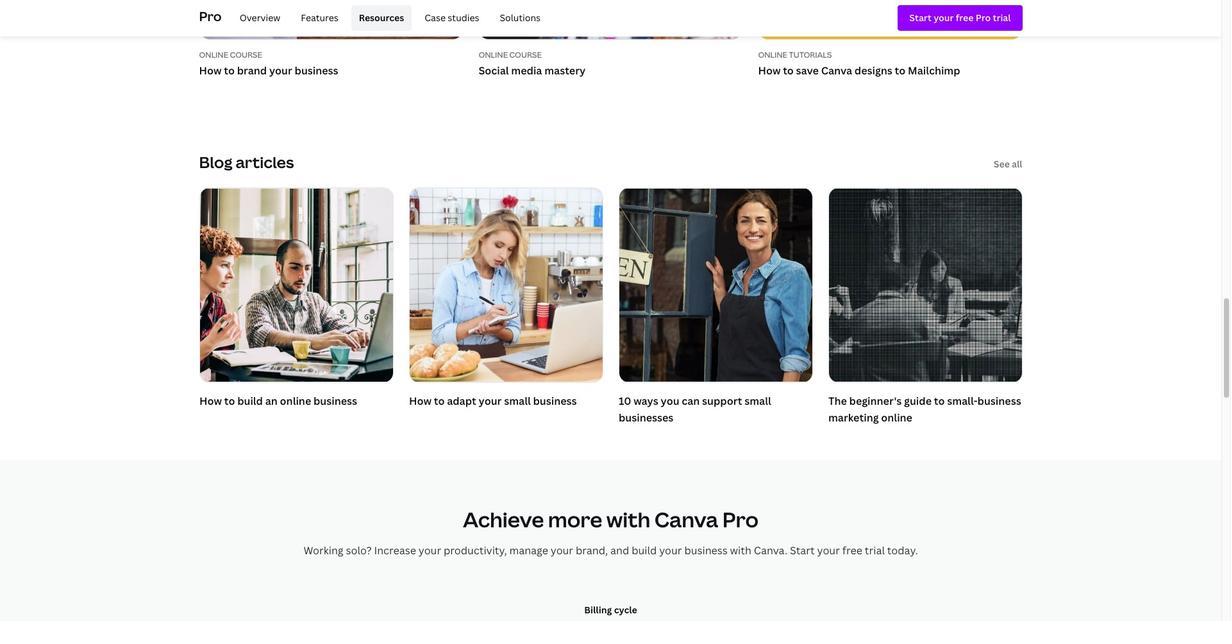 Task type: vqa. For each thing, say whether or not it's contained in the screenshot.
Resources
yes



Task type: locate. For each thing, give the bounding box(es) containing it.
business
[[295, 64, 338, 78], [313, 394, 357, 408], [533, 394, 577, 408], [978, 394, 1021, 408], [685, 543, 728, 558]]

business inside the beginner's guide to small-business marketing online
[[978, 394, 1021, 408]]

1 horizontal spatial online
[[479, 50, 508, 61]]

your right the adapt
[[479, 394, 502, 408]]

pro left overview
[[199, 8, 222, 25]]

online for how to brand your business
[[199, 50, 228, 61]]

1 horizontal spatial online
[[881, 410, 913, 424]]

build
[[237, 394, 263, 408], [632, 543, 657, 558]]

see all link
[[994, 158, 1023, 170]]

online course how to brand your business
[[199, 50, 338, 78]]

0 vertical spatial canva
[[822, 64, 853, 78]]

0 vertical spatial pro
[[199, 8, 222, 25]]

an
[[265, 394, 277, 408]]

the beginner's guide to small-business marketing online link
[[829, 187, 1023, 429]]

course inside "online course how to brand your business"
[[230, 50, 262, 61]]

how to build an online business link
[[199, 187, 394, 412]]

with
[[607, 506, 651, 533], [730, 543, 752, 558]]

1 vertical spatial canva
[[655, 506, 719, 533]]

how inside "online course how to brand your business"
[[199, 64, 222, 78]]

pro up the canva.
[[723, 506, 759, 533]]

how to adapt your small business link
[[409, 187, 603, 412]]

your right brand on the top of page
[[269, 64, 292, 78]]

achieve more with canva pro
[[463, 506, 759, 533]]

case
[[425, 11, 446, 24]]

2 course from the left
[[510, 50, 542, 61]]

small right support
[[745, 394, 771, 408]]

how
[[199, 64, 222, 78], [759, 64, 781, 78], [199, 394, 222, 408], [409, 394, 431, 408]]

and
[[611, 543, 630, 558]]

10 ways you can support small businesses
[[619, 394, 771, 424]]

brand
[[237, 64, 267, 78]]

with up the 'and'
[[607, 506, 651, 533]]

online inside "online course how to brand your business"
[[199, 50, 228, 61]]

business inside "online course how to brand your business"
[[295, 64, 338, 78]]

features
[[301, 11, 339, 24]]

1 vertical spatial online
[[881, 410, 913, 424]]

0 horizontal spatial online
[[280, 394, 311, 408]]

see
[[994, 158, 1010, 170]]

pro
[[199, 8, 222, 25], [723, 506, 759, 533]]

build right the 'and'
[[632, 543, 657, 558]]

canva inside online tutorials how to save canva designs to mailchimp
[[822, 64, 853, 78]]

online down guide
[[881, 410, 913, 424]]

2 small from the left
[[745, 394, 771, 408]]

increase
[[374, 543, 416, 558]]

your
[[269, 64, 292, 78], [479, 394, 502, 408], [419, 543, 441, 558], [551, 543, 574, 558], [660, 543, 682, 558], [818, 543, 840, 558]]

your inside "online course how to brand your business"
[[269, 64, 292, 78]]

0 horizontal spatial build
[[237, 394, 263, 408]]

online course social media mastery
[[479, 50, 586, 78]]

how left save on the right top of page
[[759, 64, 781, 78]]

all
[[1012, 158, 1023, 170]]

0 horizontal spatial online
[[199, 50, 228, 61]]

course for to
[[230, 50, 262, 61]]

features link
[[293, 5, 346, 31]]

small right the adapt
[[504, 394, 531, 408]]

3 online from the left
[[759, 50, 788, 61]]

small
[[504, 394, 531, 408], [745, 394, 771, 408]]

to right guide
[[934, 394, 945, 408]]

0 horizontal spatial with
[[607, 506, 651, 533]]

small-
[[947, 394, 978, 408]]

working
[[304, 543, 344, 558]]

online inside the beginner's guide to small-business marketing online
[[881, 410, 913, 424]]

case studies link
[[417, 5, 487, 31]]

to left brand on the top of page
[[224, 64, 235, 78]]

business for the beginner's guide to small-business marketing online
[[978, 394, 1021, 408]]

0 horizontal spatial course
[[230, 50, 262, 61]]

the beginner's guide to small-business marketing online
[[829, 394, 1021, 424]]

1 horizontal spatial with
[[730, 543, 752, 558]]

how left brand on the top of page
[[199, 64, 222, 78]]

menu bar
[[227, 5, 549, 31]]

brand,
[[576, 543, 608, 558]]

10 ways you can support small businesses link
[[619, 187, 813, 429]]

to
[[224, 64, 235, 78], [783, 64, 794, 78], [895, 64, 906, 78], [224, 394, 235, 408], [434, 394, 445, 408], [934, 394, 945, 408]]

ways
[[634, 394, 658, 408]]

course up media
[[510, 50, 542, 61]]

online
[[199, 50, 228, 61], [479, 50, 508, 61], [759, 50, 788, 61]]

2 online from the left
[[479, 50, 508, 61]]

1 vertical spatial with
[[730, 543, 752, 558]]

1 horizontal spatial build
[[632, 543, 657, 558]]

course up brand on the top of page
[[230, 50, 262, 61]]

manage
[[510, 543, 549, 558]]

to left the adapt
[[434, 394, 445, 408]]

menu bar containing overview
[[227, 5, 549, 31]]

marketing
[[829, 410, 879, 424]]

1 horizontal spatial canva
[[822, 64, 853, 78]]

course inside online course social media mastery
[[510, 50, 542, 61]]

0 horizontal spatial small
[[504, 394, 531, 408]]

1 course from the left
[[230, 50, 262, 61]]

0 horizontal spatial pro
[[199, 8, 222, 25]]

course
[[230, 50, 262, 61], [510, 50, 542, 61]]

start your free pro trial image
[[910, 11, 1011, 25]]

online right an
[[280, 394, 311, 408]]

1 horizontal spatial pro
[[723, 506, 759, 533]]

see all
[[994, 158, 1023, 170]]

with left the canva.
[[730, 543, 752, 558]]

designs
[[855, 64, 893, 78]]

online inside online tutorials how to save canva designs to mailchimp
[[759, 50, 788, 61]]

online for how to save canva designs to mailchimp
[[759, 50, 788, 61]]

how inside online tutorials how to save canva designs to mailchimp
[[759, 64, 781, 78]]

1 small from the left
[[504, 394, 531, 408]]

studies
[[448, 11, 480, 24]]

build left an
[[237, 394, 263, 408]]

canva
[[822, 64, 853, 78], [655, 506, 719, 533]]

you
[[661, 394, 679, 408]]

0 horizontal spatial canva
[[655, 506, 719, 533]]

to inside "online course how to brand your business"
[[224, 64, 235, 78]]

0 vertical spatial online
[[280, 394, 311, 408]]

0 vertical spatial with
[[607, 506, 651, 533]]

online inside online course social media mastery
[[479, 50, 508, 61]]

your left the free
[[818, 543, 840, 558]]

overview
[[240, 11, 280, 24]]

1 online from the left
[[199, 50, 228, 61]]

to left an
[[224, 394, 235, 408]]

1 horizontal spatial small
[[745, 394, 771, 408]]

1 horizontal spatial course
[[510, 50, 542, 61]]

online
[[280, 394, 311, 408], [881, 410, 913, 424]]

mailchimp
[[908, 64, 961, 78]]

to left save on the right top of page
[[783, 64, 794, 78]]

2 horizontal spatial online
[[759, 50, 788, 61]]

canva.
[[754, 543, 788, 558]]



Task type: describe. For each thing, give the bounding box(es) containing it.
mastery
[[545, 64, 586, 78]]

business for how to adapt your small business
[[533, 394, 577, 408]]

blog
[[199, 151, 233, 172]]

social
[[479, 64, 509, 78]]

resources
[[359, 11, 404, 24]]

productivity,
[[444, 543, 507, 558]]

how to adapt your small business
[[409, 394, 577, 408]]

support
[[702, 394, 742, 408]]

1 vertical spatial pro
[[723, 506, 759, 533]]

menu bar inside pro element
[[227, 5, 549, 31]]

resources link
[[351, 5, 412, 31]]

0 vertical spatial build
[[237, 394, 263, 408]]

how to build an online business
[[199, 394, 357, 408]]

online for social media mastery
[[479, 50, 508, 61]]

working solo? increase your productivity, manage your brand, and build your business with canva. start your free trial today.
[[304, 543, 918, 558]]

solo?
[[346, 543, 372, 558]]

adapt
[[447, 394, 476, 408]]

today.
[[888, 543, 918, 558]]

media
[[512, 64, 542, 78]]

to inside the beginner's guide to small-business marketing online
[[934, 394, 945, 408]]

how left an
[[199, 394, 222, 408]]

your right increase
[[419, 543, 441, 558]]

guide
[[904, 394, 932, 408]]

solutions link
[[492, 5, 549, 31]]

start
[[790, 543, 815, 558]]

free
[[843, 543, 863, 558]]

achieve
[[463, 506, 544, 533]]

how left the adapt
[[409, 394, 431, 408]]

overview link
[[232, 5, 288, 31]]

the
[[829, 394, 847, 408]]

more
[[548, 506, 603, 533]]

pro element
[[199, 0, 1023, 36]]

can
[[682, 394, 700, 408]]

beginner's
[[849, 394, 902, 408]]

save
[[797, 64, 819, 78]]

businesses
[[619, 410, 674, 424]]

case studies
[[425, 11, 480, 24]]

blog articles
[[199, 151, 294, 172]]

your right the 'and'
[[660, 543, 682, 558]]

to right the designs
[[895, 64, 906, 78]]

business for how to build an online business
[[313, 394, 357, 408]]

online tutorials how to save canva designs to mailchimp
[[759, 50, 961, 78]]

articles
[[236, 151, 294, 172]]

solutions
[[500, 11, 541, 24]]

10
[[619, 394, 631, 408]]

trial
[[865, 543, 885, 558]]

small inside 10 ways you can support small businesses
[[745, 394, 771, 408]]

course for media
[[510, 50, 542, 61]]

tutorials
[[789, 50, 832, 61]]

1 vertical spatial build
[[632, 543, 657, 558]]

your left brand,
[[551, 543, 574, 558]]



